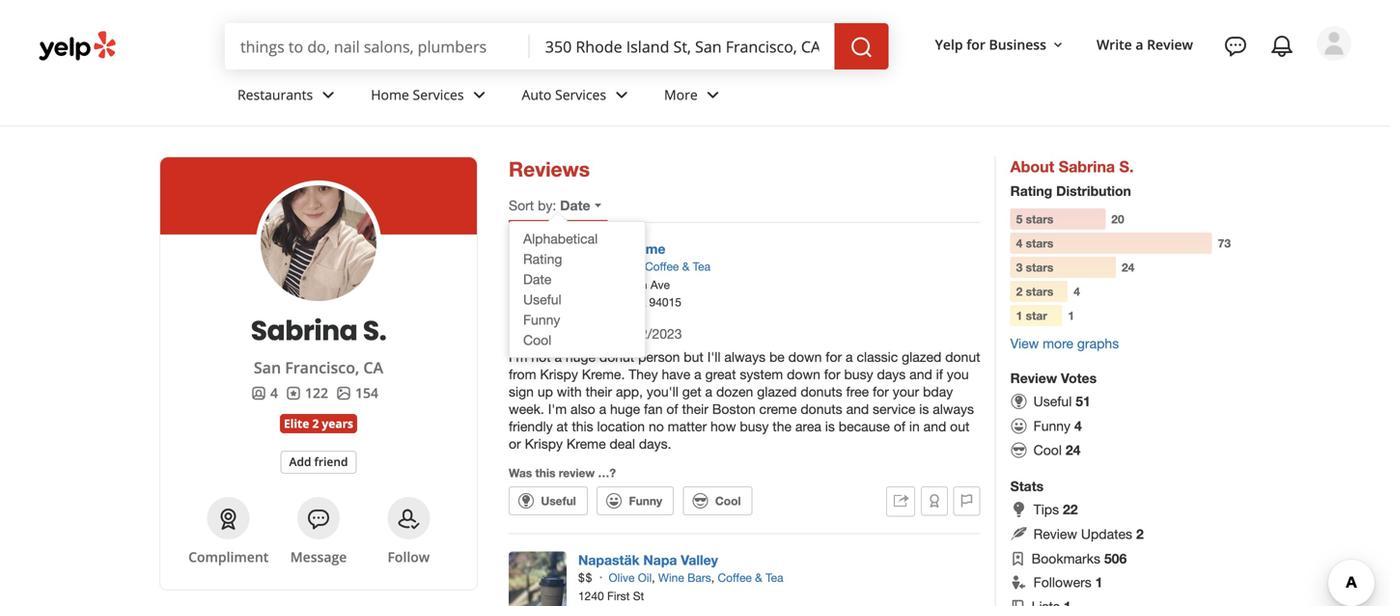 Task type: vqa. For each thing, say whether or not it's contained in the screenshot.
alone, on the left bottom of page
no



Task type: locate. For each thing, give the bounding box(es) containing it.
for
[[967, 35, 986, 54], [826, 349, 842, 365], [825, 367, 841, 382], [873, 384, 889, 400]]

cool up not
[[524, 332, 552, 348]]

1 vertical spatial ca
[[364, 357, 384, 378]]

olive
[[609, 571, 635, 585]]

bob b. image
[[1317, 26, 1352, 61]]

0 horizontal spatial busy
[[740, 419, 769, 435]]

1 horizontal spatial this
[[572, 419, 594, 435]]

kreme down at
[[567, 436, 606, 452]]

for down the days
[[873, 384, 889, 400]]

0 horizontal spatial sabrina
[[251, 312, 358, 350]]

1240
[[579, 589, 604, 603]]

0 horizontal spatial rating
[[524, 251, 563, 267]]

coffee & tea link right bars
[[718, 571, 784, 585]]

0 vertical spatial coffee & tea link
[[645, 260, 711, 273]]

distribution
[[1057, 183, 1132, 199]]

0 horizontal spatial ,
[[639, 260, 642, 273]]

star
[[1026, 309, 1048, 323]]

review
[[559, 466, 595, 480]]

alphabetical rating date useful funny cool
[[524, 231, 598, 348]]

2 horizontal spatial 2
[[1137, 526, 1144, 542]]

24 chevron down v2 image right auto services
[[610, 84, 634, 107]]

1 horizontal spatial their
[[682, 401, 709, 417]]

you
[[947, 367, 969, 382]]

1 none field from the left
[[241, 36, 515, 57]]

3 24 chevron down v2 image from the left
[[702, 84, 725, 107]]

glazed up creme
[[757, 384, 797, 400]]

funny link down daly
[[510, 310, 645, 330]]

sabrina up distribution
[[1059, 157, 1116, 176]]

services right auto in the left top of the page
[[555, 86, 607, 104]]

tips 22
[[1034, 502, 1078, 518]]

add friend
[[289, 454, 348, 470]]

useful up the 4.0 star rating image
[[524, 292, 562, 308]]

review right write
[[1148, 35, 1194, 54]]

1 vertical spatial cool
[[1034, 443, 1062, 459]]

stars right 3
[[1026, 261, 1054, 274]]

about
[[1011, 157, 1055, 176]]

1 vertical spatial &
[[755, 571, 763, 585]]

a
[[1136, 35, 1144, 54], [555, 349, 562, 365], [846, 349, 853, 365], [695, 367, 702, 382], [706, 384, 713, 400], [599, 401, 607, 417]]

5 stars
[[1017, 212, 1054, 226]]

napastäk napa valley image
[[509, 552, 567, 607]]

none field near
[[546, 36, 820, 57]]

glazed up the if
[[902, 349, 942, 365]]

and left the if
[[910, 367, 933, 382]]

2 vertical spatial funny
[[629, 494, 663, 508]]

1 24 chevron down v2 image from the left
[[317, 84, 340, 107]]

24 chevron down v2 image for auto services
[[610, 84, 634, 107]]

location
[[597, 419, 645, 435]]

&
[[683, 260, 690, 273], [755, 571, 763, 585]]

24 down funny 4
[[1066, 443, 1081, 459]]

date
[[560, 198, 591, 213], [524, 271, 552, 287]]

review votes
[[1011, 370, 1097, 386]]

0 vertical spatial this
[[572, 419, 594, 435]]

no
[[649, 419, 664, 435]]

person
[[639, 349, 680, 365]]

0 vertical spatial huge
[[566, 349, 596, 365]]

a left classic
[[846, 349, 853, 365]]

donut up kreme.
[[600, 349, 635, 365]]

coffee right bars
[[718, 571, 752, 585]]

0 vertical spatial ca
[[631, 296, 646, 309]]

2 horizontal spatial funny
[[1034, 418, 1071, 434]]

elite
[[284, 416, 309, 432]]

none field up more
[[546, 36, 820, 57]]

1 horizontal spatial services
[[555, 86, 607, 104]]

2 horizontal spatial 1
[[1096, 574, 1103, 590]]

cool link
[[510, 330, 645, 351], [683, 487, 753, 516]]

1 horizontal spatial is
[[920, 401, 930, 417]]

always up out
[[933, 401, 975, 417]]

reviews
[[509, 157, 590, 181]]

24 chevron down v2 image for restaurants
[[317, 84, 340, 107]]

2 vertical spatial and
[[924, 419, 947, 435]]

24 chevron down v2 image inside auto services link
[[610, 84, 634, 107]]

funny up cool 24
[[1034, 418, 1071, 434]]

donut up you
[[946, 349, 981, 365]]

Find text field
[[241, 36, 515, 57]]

a right write
[[1136, 35, 1144, 54]]

restaurants link
[[222, 70, 356, 126]]

1 horizontal spatial cool
[[716, 494, 741, 508]]

1 vertical spatial their
[[682, 401, 709, 417]]

is right area
[[826, 419, 835, 435]]

2 right updates
[[1137, 526, 1144, 542]]

you'll
[[647, 384, 679, 400]]

, for kreme
[[639, 260, 642, 273]]

useful for useful 51
[[1034, 394, 1072, 410]]

1 horizontal spatial tea
[[766, 571, 784, 585]]

s.
[[1120, 157, 1134, 176], [363, 312, 387, 350]]

tips
[[1034, 502, 1060, 518]]

review
[[1148, 35, 1194, 54], [1011, 370, 1058, 386], [1034, 526, 1078, 542]]

their down kreme.
[[586, 384, 612, 400]]

funny down days.
[[629, 494, 663, 508]]

cool for cool 24
[[1034, 443, 1062, 459]]

4 down 51
[[1075, 418, 1082, 434]]

message
[[290, 548, 347, 566]]

reviews element
[[286, 383, 328, 403]]

rating down about on the right of the page
[[1011, 183, 1053, 199]]

funny for funny 4
[[1034, 418, 1071, 434]]

francisco,
[[285, 357, 360, 378]]

1 horizontal spatial sabrina
[[1059, 157, 1116, 176]]

more link
[[649, 70, 741, 126]]

0 vertical spatial is
[[920, 401, 930, 417]]

1 vertical spatial is
[[826, 419, 835, 435]]

1 horizontal spatial date
[[560, 198, 591, 213]]

with
[[557, 384, 582, 400]]

cool link up valley
[[683, 487, 753, 516]]

2 stars from the top
[[1026, 237, 1054, 250]]

, inside krispy kreme , coffee & tea 1575 sullivan ave daly city, ca 94015
[[639, 260, 642, 273]]

0 horizontal spatial cool link
[[510, 330, 645, 351]]

, left wine
[[652, 571, 655, 585]]

funny
[[524, 312, 561, 328], [1034, 418, 1071, 434], [629, 494, 663, 508]]

or
[[509, 436, 521, 452]]

1 vertical spatial this
[[536, 466, 556, 480]]

$$
[[579, 571, 593, 585]]

0 vertical spatial their
[[586, 384, 612, 400]]

1 horizontal spatial donut
[[946, 349, 981, 365]]

for left classic
[[826, 349, 842, 365]]

follow image
[[397, 508, 420, 531]]

down
[[789, 349, 822, 365], [787, 367, 821, 382]]

notifications image
[[1271, 35, 1294, 58]]

and down free
[[847, 401, 869, 417]]

donuts up area
[[801, 401, 843, 417]]

1 vertical spatial review
[[1011, 370, 1058, 386]]

funny up not
[[524, 312, 561, 328]]

1 horizontal spatial coffee & tea link
[[718, 571, 784, 585]]

0 vertical spatial funny
[[524, 312, 561, 328]]

154
[[355, 384, 379, 402]]

view
[[1011, 336, 1039, 352]]

2 services from the left
[[555, 86, 607, 104]]

cool up valley
[[716, 494, 741, 508]]

huge up kreme.
[[566, 349, 596, 365]]

days
[[877, 367, 906, 382]]

funny for funny
[[629, 494, 663, 508]]

krispy kreme image
[[509, 240, 567, 298]]

24 chevron down v2 image inside more link
[[702, 84, 725, 107]]

review down view on the bottom
[[1011, 370, 1058, 386]]

tea inside krispy kreme , coffee & tea 1575 sullivan ave daly city, ca 94015
[[693, 260, 711, 273]]

24 chevron down v2 image inside restaurants link
[[317, 84, 340, 107]]

0 horizontal spatial funny
[[524, 312, 561, 328]]

none field find
[[241, 36, 515, 57]]

None field
[[241, 36, 515, 57], [546, 36, 820, 57]]

i'm up from
[[509, 349, 528, 365]]

busy up free
[[845, 367, 874, 382]]

2 right elite
[[312, 416, 319, 432]]

of right fan at the bottom of the page
[[667, 401, 679, 417]]

down right be
[[789, 349, 822, 365]]

1 horizontal spatial i'm
[[548, 401, 567, 417]]

None search field
[[225, 23, 893, 70]]

2 24 chevron down v2 image from the left
[[610, 84, 634, 107]]

they
[[629, 367, 658, 382]]

94015
[[650, 296, 682, 309]]

for right yelp
[[967, 35, 986, 54]]

coffee & tea link
[[645, 260, 711, 273], [718, 571, 784, 585]]

updates
[[1082, 526, 1133, 542]]

more
[[665, 86, 698, 104]]

s. up 154 on the left of the page
[[363, 312, 387, 350]]

rating distribution
[[1011, 183, 1132, 199]]

of left in
[[894, 419, 906, 435]]

krispy down the 'friendly' on the left of the page
[[525, 436, 563, 452]]

1 horizontal spatial ca
[[631, 296, 646, 309]]

fan
[[644, 401, 663, 417]]

this right was
[[536, 466, 556, 480]]

1 vertical spatial i'm
[[548, 401, 567, 417]]

busy down boston
[[740, 419, 769, 435]]

stars up the star
[[1026, 285, 1054, 298]]

menu
[[510, 229, 645, 351]]

1 horizontal spatial cool link
[[683, 487, 753, 516]]

services
[[413, 86, 464, 104], [555, 86, 607, 104]]

2 vertical spatial krispy
[[525, 436, 563, 452]]

ca inside krispy kreme , coffee & tea 1575 sullivan ave daly city, ca 94015
[[631, 296, 646, 309]]

1 up view more graphs link
[[1069, 309, 1075, 323]]

0 vertical spatial krispy
[[579, 241, 620, 257]]

2 vertical spatial useful
[[541, 494, 576, 508]]

2 vertical spatial review
[[1034, 526, 1078, 542]]

1 horizontal spatial coffee
[[718, 571, 752, 585]]

2 none field from the left
[[546, 36, 820, 57]]

1 horizontal spatial huge
[[610, 401, 641, 417]]

1 horizontal spatial busy
[[845, 367, 874, 382]]

stars for 2 stars
[[1026, 285, 1054, 298]]

friendly
[[509, 419, 553, 435]]

review down 'tips 22'
[[1034, 526, 1078, 542]]

1 vertical spatial donuts
[[801, 401, 843, 417]]

0 vertical spatial useful
[[524, 292, 562, 308]]

coffee up ave
[[645, 260, 679, 273]]

1 vertical spatial down
[[787, 367, 821, 382]]

rating down "alphabetical"
[[524, 251, 563, 267]]

4 stars from the top
[[1026, 285, 1054, 298]]

cool down funny 4
[[1034, 443, 1062, 459]]

stars right 5
[[1026, 212, 1054, 226]]

down right system
[[787, 367, 821, 382]]

and right in
[[924, 419, 947, 435]]

deal
[[610, 436, 636, 452]]

useful down 'review votes'
[[1034, 394, 1072, 410]]

0 horizontal spatial coffee & tea link
[[645, 260, 711, 273]]

this down also
[[572, 419, 594, 435]]

huge up location
[[610, 401, 641, 417]]

useful down was this review …?
[[541, 494, 576, 508]]

1 services from the left
[[413, 86, 464, 104]]

1 stars from the top
[[1026, 212, 1054, 226]]

date inside alphabetical rating date useful funny cool
[[524, 271, 552, 287]]

i'm not a huge donut person but i'll always be down for a classic glazed donut from krispy kreme. they have a great system down for busy days and if you sign up with their app, you'll get a dozen glazed donuts free for your bday week. i'm also a huge fan of their boston creme donuts and service is always friendly at this location no matter how busy the area is because of in and out or krispy kreme deal days.
[[509, 349, 981, 452]]

1 vertical spatial funny link
[[597, 487, 674, 516]]

kreme inside krispy kreme , coffee & tea 1575 sullivan ave daly city, ca 94015
[[623, 241, 666, 257]]

1
[[1017, 309, 1023, 323], [1069, 309, 1075, 323], [1096, 574, 1103, 590]]

about sabrina s.
[[1011, 157, 1134, 176]]

1 horizontal spatial rating
[[1011, 183, 1053, 199]]

search image
[[851, 36, 874, 59]]

date down rating "link"
[[524, 271, 552, 287]]

, down valley
[[712, 571, 715, 585]]

1 horizontal spatial 1
[[1069, 309, 1075, 323]]

0 horizontal spatial services
[[413, 86, 464, 104]]

1 donuts from the top
[[801, 384, 843, 400]]

their down get
[[682, 401, 709, 417]]

be
[[770, 349, 785, 365]]

0 vertical spatial s.
[[1120, 157, 1134, 176]]

review inside user actions element
[[1148, 35, 1194, 54]]

napastäk napa valley
[[579, 552, 719, 568]]

krispy up 1575
[[579, 241, 620, 257]]

kreme up ave
[[623, 241, 666, 257]]

ca down the sullivan
[[631, 296, 646, 309]]

24 chevron down v2 image right restaurants
[[317, 84, 340, 107]]

1 vertical spatial always
[[933, 401, 975, 417]]

3 stars from the top
[[1026, 261, 1054, 274]]

0 vertical spatial useful link
[[510, 290, 645, 310]]

cool inside alphabetical rating date useful funny cool
[[524, 332, 552, 348]]

24 chevron down v2 image right more
[[702, 84, 725, 107]]

0 horizontal spatial kreme
[[567, 436, 606, 452]]

4 right 16 friends v2 image
[[270, 384, 278, 402]]

1 horizontal spatial funny
[[629, 494, 663, 508]]

s. up distribution
[[1120, 157, 1134, 176]]

1 vertical spatial useful
[[1034, 394, 1072, 410]]

this
[[572, 419, 594, 435], [536, 466, 556, 480]]

services left 24 chevron down v2 icon
[[413, 86, 464, 104]]

, up the sullivan
[[639, 260, 642, 273]]

1 horizontal spatial 24
[[1122, 261, 1135, 274]]

1 horizontal spatial 2
[[1017, 285, 1023, 298]]

1 horizontal spatial kreme
[[623, 241, 666, 257]]

is up in
[[920, 401, 930, 417]]

0 vertical spatial &
[[683, 260, 690, 273]]

get
[[683, 384, 702, 400]]

none field up home
[[241, 36, 515, 57]]

krispy up with
[[540, 367, 578, 382]]

0 horizontal spatial glazed
[[757, 384, 797, 400]]

valley
[[681, 552, 719, 568]]

4
[[1017, 237, 1023, 250], [1074, 285, 1081, 298], [270, 384, 278, 402], [1075, 418, 1082, 434]]

24 chevron down v2 image for more
[[702, 84, 725, 107]]

dozen
[[717, 384, 754, 400]]

by:
[[538, 198, 557, 213]]

0 horizontal spatial 24 chevron down v2 image
[[317, 84, 340, 107]]

0 vertical spatial 24
[[1122, 261, 1135, 274]]

always up system
[[725, 349, 766, 365]]

donut
[[600, 349, 635, 365], [946, 349, 981, 365]]

sabrina up francisco, at bottom
[[251, 312, 358, 350]]

24 chevron down v2 image
[[317, 84, 340, 107], [610, 84, 634, 107], [702, 84, 725, 107]]

0 horizontal spatial s.
[[363, 312, 387, 350]]

1 vertical spatial 24
[[1066, 443, 1081, 459]]

0 horizontal spatial tea
[[693, 260, 711, 273]]

2 down 3
[[1017, 285, 1023, 298]]

0 horizontal spatial ca
[[364, 357, 384, 378]]

review for review votes
[[1011, 370, 1058, 386]]

1 vertical spatial useful link
[[509, 487, 588, 516]]

funny link down …?
[[597, 487, 674, 516]]

1 vertical spatial tea
[[766, 571, 784, 585]]

coffee & tea link up ave
[[645, 260, 711, 273]]

2 donut from the left
[[946, 349, 981, 365]]

1 vertical spatial funny
[[1034, 418, 1071, 434]]

24
[[1122, 261, 1135, 274], [1066, 443, 1081, 459]]

ca up 154 on the left of the page
[[364, 357, 384, 378]]

kreme
[[623, 241, 666, 257], [567, 436, 606, 452]]

0 horizontal spatial 2
[[312, 416, 319, 432]]

coffee inside krispy kreme , coffee & tea 1575 sullivan ave daly city, ca 94015
[[645, 260, 679, 273]]

messages image
[[1225, 35, 1248, 58]]

10/22/2023
[[613, 326, 682, 342]]

1 vertical spatial s.
[[363, 312, 387, 350]]

cool link down daly
[[510, 330, 645, 351]]

1 horizontal spatial &
[[755, 571, 763, 585]]

friends element
[[251, 383, 278, 403]]

donuts
[[801, 384, 843, 400], [801, 401, 843, 417]]

votes
[[1062, 370, 1097, 386]]

2 vertical spatial 2
[[1137, 526, 1144, 542]]

…?
[[598, 466, 616, 480]]

1 vertical spatial coffee
[[718, 571, 752, 585]]

donuts left free
[[801, 384, 843, 400]]

services for auto services
[[555, 86, 607, 104]]

0 vertical spatial of
[[667, 401, 679, 417]]

elite 2 years
[[284, 416, 354, 432]]

, for oil
[[652, 571, 655, 585]]

oil
[[638, 571, 652, 585]]

1 vertical spatial busy
[[740, 419, 769, 435]]

2 vertical spatial cool
[[716, 494, 741, 508]]

restaurants
[[238, 86, 313, 104]]

date right by:
[[560, 198, 591, 213]]

1 left the star
[[1017, 309, 1023, 323]]

16 review v2 image
[[286, 386, 301, 401]]

4.0 star rating image
[[509, 325, 608, 342]]

2 horizontal spatial cool
[[1034, 443, 1062, 459]]

0 horizontal spatial none field
[[241, 36, 515, 57]]

city,
[[605, 296, 627, 309]]

auto services link
[[507, 70, 649, 126]]

1 down the 'bookmarks 506'
[[1096, 574, 1103, 590]]

krispy kreme link
[[579, 241, 666, 257]]

1 vertical spatial sabrina
[[251, 312, 358, 350]]

1 horizontal spatial of
[[894, 419, 906, 435]]

24 down 20
[[1122, 261, 1135, 274]]

i'm up at
[[548, 401, 567, 417]]

0 vertical spatial tea
[[693, 260, 711, 273]]

stars up 3 stars
[[1026, 237, 1054, 250]]

2 donuts from the top
[[801, 401, 843, 417]]

Near text field
[[546, 36, 820, 57]]

0 vertical spatial i'm
[[509, 349, 528, 365]]

out
[[951, 419, 970, 435]]

0 horizontal spatial cool
[[524, 332, 552, 348]]

1 vertical spatial coffee & tea link
[[718, 571, 784, 585]]

0 vertical spatial coffee
[[645, 260, 679, 273]]

bars
[[688, 571, 712, 585]]

huge
[[566, 349, 596, 365], [610, 401, 641, 417]]

of
[[667, 401, 679, 417], [894, 419, 906, 435]]



Task type: describe. For each thing, give the bounding box(es) containing it.
boston
[[713, 401, 756, 417]]

date for rating
[[524, 271, 552, 287]]

have
[[662, 367, 691, 382]]

wine
[[659, 571, 685, 585]]

in
[[910, 419, 920, 435]]

days.
[[639, 436, 672, 452]]

1 star
[[1017, 309, 1048, 323]]

5
[[1017, 212, 1023, 226]]

sort
[[509, 198, 534, 213]]

a right also
[[599, 401, 607, 417]]

51
[[1076, 394, 1091, 410]]

a down but
[[695, 367, 702, 382]]

funny inside alphabetical rating date useful funny cool
[[524, 312, 561, 328]]

a right not
[[555, 349, 562, 365]]

yelp for business
[[936, 35, 1047, 54]]

stats
[[1011, 479, 1044, 495]]

review updates 2
[[1034, 526, 1144, 542]]

followers
[[1034, 574, 1092, 590]]

photos element
[[336, 383, 379, 403]]

follow
[[388, 548, 430, 566]]

compliment image
[[217, 508, 240, 531]]

alphabetical link
[[510, 229, 645, 249]]

review for review updates 2
[[1034, 526, 1078, 542]]

add friend button
[[281, 451, 357, 474]]

the
[[773, 419, 792, 435]]

sabrina inside sabrina s. san francisco, ca
[[251, 312, 358, 350]]

san
[[254, 357, 281, 378]]

week.
[[509, 401, 545, 417]]

business categories element
[[222, 70, 1352, 126]]

0 horizontal spatial this
[[536, 466, 556, 480]]

1 vertical spatial huge
[[610, 401, 641, 417]]

1 vertical spatial krispy
[[540, 367, 578, 382]]

2 stars
[[1017, 285, 1054, 298]]

s. inside sabrina s. san francisco, ca
[[363, 312, 387, 350]]

506
[[1105, 551, 1127, 567]]

0 horizontal spatial is
[[826, 419, 835, 435]]

0 vertical spatial and
[[910, 367, 933, 382]]

0 horizontal spatial 24
[[1066, 443, 1081, 459]]

classic
[[857, 349, 898, 365]]

sabrina s. link
[[184, 312, 454, 350]]

followers 1
[[1034, 574, 1103, 590]]

1240 first st
[[579, 589, 644, 603]]

but
[[684, 349, 704, 365]]

2 horizontal spatial ,
[[712, 571, 715, 585]]

napastäk
[[579, 552, 640, 568]]

73
[[1219, 237, 1231, 250]]

0 vertical spatial always
[[725, 349, 766, 365]]

napa
[[644, 552, 677, 568]]

funny 4
[[1034, 418, 1082, 434]]

graphs
[[1078, 336, 1120, 352]]

user actions element
[[920, 24, 1379, 143]]

because
[[839, 419, 890, 435]]

was
[[509, 466, 532, 480]]

1 horizontal spatial glazed
[[902, 349, 942, 365]]

1 horizontal spatial s.
[[1120, 157, 1134, 176]]

creme
[[760, 401, 797, 417]]

was this review …?
[[509, 466, 616, 480]]

useful inside alphabetical rating date useful funny cool
[[524, 292, 562, 308]]

useful for useful
[[541, 494, 576, 508]]

16 chevron down v2 image
[[1051, 37, 1066, 53]]

122
[[305, 384, 328, 402]]

not
[[532, 349, 551, 365]]

16 friends v2 image
[[251, 386, 267, 401]]

also
[[571, 401, 596, 417]]

olive oil link
[[609, 571, 652, 585]]

4 stars
[[1017, 237, 1054, 250]]

0 vertical spatial sabrina
[[1059, 157, 1116, 176]]

for inside button
[[967, 35, 986, 54]]

cool 24
[[1034, 443, 1081, 459]]

your
[[893, 384, 920, 400]]

krispy inside krispy kreme , coffee & tea 1575 sullivan ave daly city, ca 94015
[[579, 241, 620, 257]]

a right get
[[706, 384, 713, 400]]

1 donut from the left
[[600, 349, 635, 365]]

ca inside sabrina s. san francisco, ca
[[364, 357, 384, 378]]

compliment
[[188, 548, 269, 566]]

1 for 1 star
[[1017, 309, 1023, 323]]

first
[[608, 589, 630, 603]]

0 vertical spatial down
[[789, 349, 822, 365]]

1 vertical spatial of
[[894, 419, 906, 435]]

4 down 5
[[1017, 237, 1023, 250]]

1 vertical spatial cool link
[[683, 487, 753, 516]]

date link
[[510, 269, 645, 290]]

services for home services
[[413, 86, 464, 104]]

0 vertical spatial cool link
[[510, 330, 645, 351]]

how
[[711, 419, 736, 435]]

16 photos v2 image
[[336, 386, 352, 401]]

ave
[[651, 278, 670, 292]]

1 vertical spatial glazed
[[757, 384, 797, 400]]

1 horizontal spatial always
[[933, 401, 975, 417]]

1 vertical spatial and
[[847, 401, 869, 417]]

sign
[[509, 384, 534, 400]]

4 right 2 stars
[[1074, 285, 1081, 298]]

date for by:
[[560, 198, 591, 213]]

napastäk napa valley link
[[579, 552, 719, 568]]

home services
[[371, 86, 464, 104]]

22
[[1063, 502, 1078, 518]]

service
[[873, 401, 916, 417]]

st
[[633, 589, 644, 603]]

rating link
[[510, 249, 645, 269]]

great
[[706, 367, 736, 382]]

menu containing alphabetical
[[510, 229, 645, 351]]

this inside i'm not a huge donut person but i'll always be down for a classic glazed donut from krispy kreme. they have a great system down for busy days and if you sign up with their app, you'll get a dozen glazed donuts free for your bday week. i'm also a huge fan of their boston creme donuts and service is always friendly at this location no matter how busy the area is because of in and out or krispy kreme deal days.
[[572, 419, 594, 435]]

cool for cool
[[716, 494, 741, 508]]

at
[[557, 419, 568, 435]]

& inside krispy kreme , coffee & tea 1575 sullivan ave daly city, ca 94015
[[683, 260, 690, 273]]

from
[[509, 367, 537, 382]]

i'll
[[708, 349, 721, 365]]

1 vertical spatial 2
[[312, 416, 319, 432]]

business
[[990, 35, 1047, 54]]

0 horizontal spatial huge
[[566, 349, 596, 365]]

bday
[[923, 384, 954, 400]]

stars for 5 stars
[[1026, 212, 1054, 226]]

0 vertical spatial 2
[[1017, 285, 1023, 298]]

rating inside alphabetical rating date useful funny cool
[[524, 251, 563, 267]]

app,
[[616, 384, 643, 400]]

0 vertical spatial busy
[[845, 367, 874, 382]]

home
[[371, 86, 409, 104]]

add
[[289, 454, 311, 470]]

kreme inside i'm not a huge donut person but i'll always be down for a classic glazed donut from krispy kreme. they have a great system down for busy days and if you sign up with their app, you'll get a dozen glazed donuts free for your bday week. i'm also a huge fan of their boston creme donuts and service is always friendly at this location no matter how busy the area is because of in and out or krispy kreme deal days.
[[567, 436, 606, 452]]

yelp
[[936, 35, 964, 54]]

daly
[[579, 296, 601, 309]]

for left the days
[[825, 367, 841, 382]]

bookmarks
[[1032, 551, 1101, 567]]

yelp for business button
[[928, 27, 1074, 62]]

message image
[[307, 508, 330, 531]]

1 for 1
[[1069, 309, 1075, 323]]

0 vertical spatial funny link
[[510, 310, 645, 330]]

matter
[[668, 419, 707, 435]]

friend
[[314, 454, 348, 470]]

0 horizontal spatial their
[[586, 384, 612, 400]]

24 chevron down v2 image
[[468, 84, 491, 107]]

krispy kreme , coffee & tea 1575 sullivan ave daly city, ca 94015
[[579, 241, 711, 309]]

4 inside friends "element"
[[270, 384, 278, 402]]

3 stars
[[1017, 261, 1054, 274]]

auto
[[522, 86, 552, 104]]

stars for 3 stars
[[1026, 261, 1054, 274]]

sabrina s. san francisco, ca
[[251, 312, 387, 378]]

stars for 4 stars
[[1026, 237, 1054, 250]]

0 horizontal spatial i'm
[[509, 349, 528, 365]]



